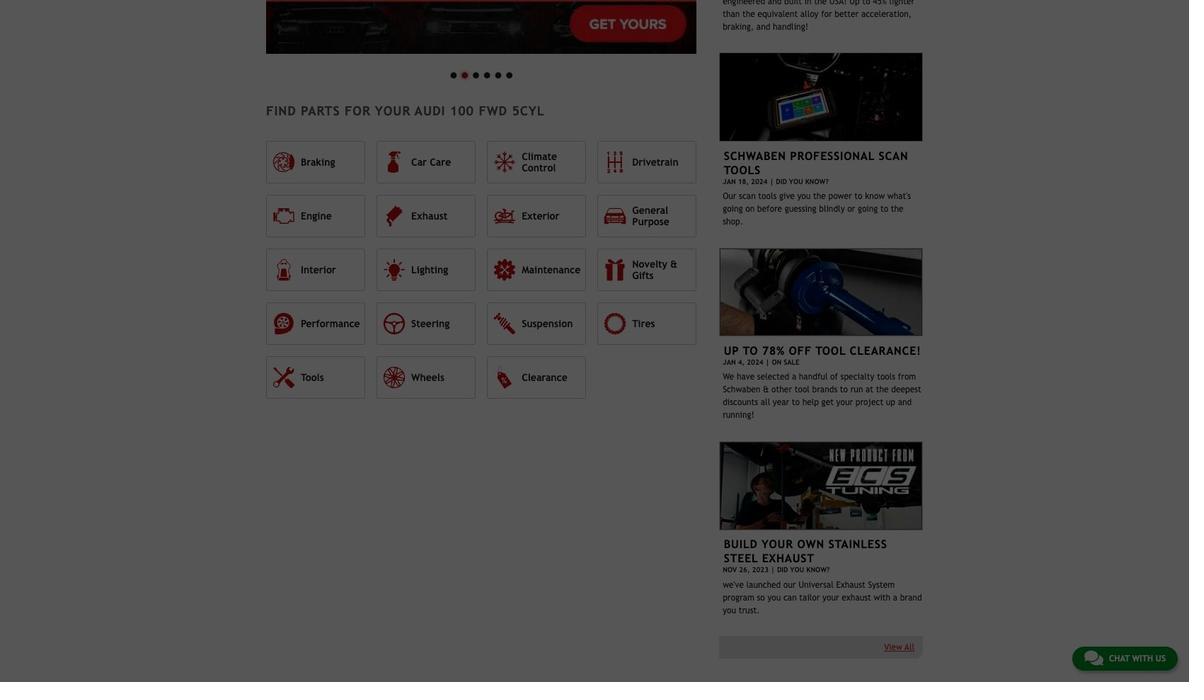 Task type: describe. For each thing, give the bounding box(es) containing it.
generic - ecs enthusiast bundles image
[[266, 0, 697, 54]]

schwaben professional scan tools image
[[720, 53, 924, 142]]



Task type: locate. For each thing, give the bounding box(es) containing it.
up to 78% off tool clearance! image
[[720, 248, 924, 337]]

build your own stainless steel exhaust image
[[720, 441, 924, 530]]



Task type: vqa. For each thing, say whether or not it's contained in the screenshot.
GENERIC - ECS ENTHUSIAST BUNDLES image
yes



